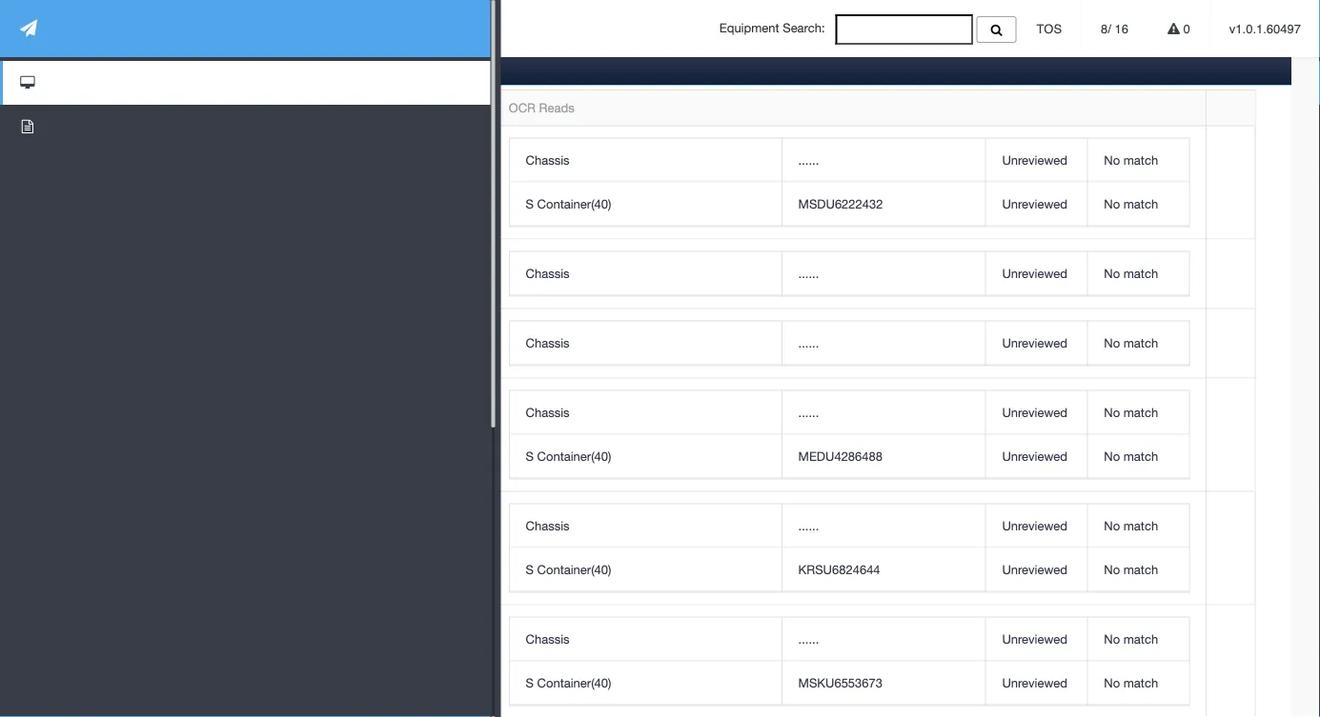 Task type: describe. For each thing, give the bounding box(es) containing it.
tab list containing transaction
[[64, 52, 1292, 718]]

msku6553673
[[798, 676, 883, 691]]

unreviewed cell for msku6553673 cell
[[985, 662, 1087, 706]]

chassis cell for msku6553673
[[510, 618, 782, 662]]

match for 8th no match cell from the bottom of the page
[[1124, 266, 1158, 281]]

10 no match cell from the top
[[1087, 662, 1189, 706]]

...... cell for medu4286488
[[782, 391, 985, 435]]

unreviewed cell for krsu6824644 cell
[[985, 549, 1087, 592]]

ocr
[[509, 100, 536, 115]]

unreviewed cell for ...... cell corresponding to msku6553673
[[985, 618, 1087, 662]]

match for fourth no match cell from the bottom of the page
[[1124, 519, 1158, 533]]

3 chassis cell from the top
[[510, 322, 782, 365]]

6 no match cell from the top
[[1087, 435, 1189, 479]]

equipment search:
[[719, 21, 835, 36]]

s container(40) cell for krsu6824644
[[510, 549, 782, 592]]

3 no match from the top
[[1104, 266, 1158, 281]]

unreviewed cell for ...... cell corresponding to msdu6222432
[[985, 139, 1087, 182]]

chassis for msku6553673
[[526, 632, 570, 647]]

8/ 16 button
[[1082, 0, 1148, 57]]

2 ...... cell from the top
[[782, 252, 985, 296]]

tos button
[[1018, 0, 1081, 57]]

1 no match from the top
[[1104, 152, 1158, 167]]

8 no match cell from the top
[[1087, 549, 1189, 592]]

7 no from the top
[[1104, 519, 1120, 533]]

msku6553673 cell
[[782, 662, 985, 706]]

container(40) for medu4286488
[[537, 449, 611, 464]]

0 button
[[1149, 0, 1209, 57]]

medu4286488 cell
[[782, 435, 985, 479]]

5 no from the top
[[1104, 405, 1120, 420]]

unreviewed cell for fifth ...... cell from the bottom
[[985, 252, 1087, 296]]

s container(40) cell for msku6553673
[[510, 662, 782, 706]]

unreviewed cell for third ...... cell from the top
[[985, 322, 1087, 365]]

unreviewed cell for medu4286488 cell
[[985, 435, 1087, 479]]

9 no from the top
[[1104, 632, 1120, 647]]

v1.0.1.60497
[[1229, 21, 1301, 36]]

...... cell for krsu6824644
[[782, 505, 985, 549]]

equipment
[[719, 21, 779, 36]]

unreviewed cell for ...... cell related to krsu6824644
[[985, 505, 1087, 549]]

unreviewed for fourth no match cell from the bottom of the page
[[1002, 519, 1068, 533]]

warning image
[[1168, 22, 1180, 35]]

3 no match cell from the top
[[1087, 252, 1189, 296]]

unreviewed for first no match cell from the bottom of the page
[[1002, 676, 1068, 691]]

medu4286488
[[798, 449, 883, 464]]

0
[[1180, 21, 1190, 36]]

row containing transaction
[[65, 90, 1255, 126]]

8/
[[1101, 21, 1111, 36]]

3 ...... from the top
[[798, 336, 819, 350]]

7 no match cell from the top
[[1087, 505, 1189, 549]]

unreviewed for 6th no match cell from the bottom
[[1002, 405, 1068, 420]]

grid containing transaction
[[65, 90, 1255, 718]]

...... for krsu6824644
[[798, 519, 819, 533]]

unreviewed for 8th no match cell from the bottom of the page
[[1002, 266, 1068, 281]]

container(40) for msku6553673
[[537, 676, 611, 691]]

...... cell for msku6553673
[[782, 618, 985, 662]]

match for 7th no match cell from the bottom of the page
[[1124, 336, 1158, 350]]

type
[[417, 100, 443, 115]]

8/ 16
[[1101, 21, 1129, 36]]

v1.0.1.60497 button
[[1210, 0, 1320, 57]]

search image
[[991, 24, 1002, 36]]

chassis for medu4286488
[[526, 405, 570, 420]]

unreviewed cell for medu4286488's ...... cell
[[985, 391, 1087, 435]]

3 chassis from the top
[[526, 336, 570, 350]]

8 no from the top
[[1104, 562, 1120, 577]]

match for 5th no match cell from the bottom of the page
[[1124, 449, 1158, 464]]

unreviewed cell for "msdu6222432" cell
[[985, 182, 1087, 226]]

chassis for krsu6824644
[[526, 519, 570, 533]]

4 no match cell from the top
[[1087, 322, 1189, 365]]

search:
[[783, 21, 825, 36]]

s for krsu6824644
[[526, 562, 534, 577]]

unreviewed for 7th no match cell from the bottom of the page
[[1002, 336, 1068, 350]]



Task type: vqa. For each thing, say whether or not it's contained in the screenshot.
Size
no



Task type: locate. For each thing, give the bounding box(es) containing it.
match for 8th no match cell
[[1124, 562, 1158, 577]]

1 tab from the left
[[67, 52, 135, 85]]

2 s container(40) from the top
[[526, 449, 611, 464]]

8 unreviewed from the top
[[1002, 562, 1068, 577]]

3 s container(40) from the top
[[526, 562, 611, 577]]

msdu6222432
[[798, 196, 883, 211]]

unreviewed
[[1002, 152, 1068, 167], [1002, 196, 1068, 211], [1002, 266, 1068, 281], [1002, 336, 1068, 350], [1002, 405, 1068, 420], [1002, 449, 1068, 464], [1002, 519, 1068, 533], [1002, 562, 1068, 577], [1002, 632, 1068, 647], [1002, 676, 1068, 691]]

unreviewed for 1st no match cell from the top
[[1002, 152, 1068, 167]]

4 match from the top
[[1124, 336, 1158, 350]]

2 chassis from the top
[[526, 266, 570, 281]]

2 s container(40) cell from the top
[[510, 435, 782, 479]]

tab list
[[64, 52, 1292, 718]]

1 chassis from the top
[[526, 152, 570, 167]]

chassis cell for medu4286488
[[510, 391, 782, 435]]

chassis cell for krsu6824644
[[510, 505, 782, 549]]

3 no from the top
[[1104, 266, 1120, 281]]

s for msku6553673
[[526, 676, 534, 691]]

5 chassis from the top
[[526, 519, 570, 533]]

10 match from the top
[[1124, 676, 1158, 691]]

tab
[[67, 52, 135, 85], [132, 52, 217, 84]]

2 unreviewed cell from the top
[[985, 182, 1087, 226]]

match
[[1124, 152, 1158, 167], [1124, 196, 1158, 211], [1124, 266, 1158, 281], [1124, 336, 1158, 350], [1124, 405, 1158, 420], [1124, 449, 1158, 464], [1124, 519, 1158, 533], [1124, 562, 1158, 577], [1124, 632, 1158, 647], [1124, 676, 1158, 691]]

match for 6th no match cell from the bottom
[[1124, 405, 1158, 420]]

unreviewed for 5th no match cell from the bottom of the page
[[1002, 449, 1068, 464]]

unreviewed for 9th no match cell from the top
[[1002, 632, 1068, 647]]

row group
[[65, 126, 1255, 718], [510, 139, 1189, 226], [510, 391, 1189, 479], [510, 505, 1189, 592], [510, 618, 1189, 706]]

4 unreviewed cell from the top
[[985, 322, 1087, 365]]

1 ...... from the top
[[798, 152, 819, 167]]

no match cell
[[1087, 139, 1189, 182], [1087, 182, 1189, 226], [1087, 252, 1189, 296], [1087, 322, 1189, 365], [1087, 391, 1189, 435], [1087, 435, 1189, 479], [1087, 505, 1189, 549], [1087, 549, 1189, 592], [1087, 618, 1189, 662], [1087, 662, 1189, 706]]

4 s container(40) cell from the top
[[510, 662, 782, 706]]

4 chassis from the top
[[526, 405, 570, 420]]

transaction
[[81, 100, 145, 115]]

navigation
[[0, 0, 205, 149]]

match for ninth no match cell from the bottom of the page
[[1124, 196, 1158, 211]]

5 match from the top
[[1124, 405, 1158, 420]]

chassis for msdu6222432
[[526, 152, 570, 167]]

2 container(40) from the top
[[537, 449, 611, 464]]

4 s container(40) from the top
[[526, 676, 611, 691]]

3 s from the top
[[526, 562, 534, 577]]

10 no from the top
[[1104, 676, 1120, 691]]

9 unreviewed from the top
[[1002, 632, 1068, 647]]

3 match from the top
[[1124, 266, 1158, 281]]

move type
[[383, 100, 443, 115]]

5 unreviewed from the top
[[1002, 405, 1068, 420]]

4 container(40) from the top
[[537, 676, 611, 691]]

row
[[65, 90, 1255, 126], [65, 126, 1255, 240], [510, 139, 1189, 182], [510, 182, 1189, 226], [65, 240, 1255, 309], [510, 252, 1189, 296], [65, 309, 1255, 379], [510, 322, 1189, 365], [65, 379, 1255, 492], [510, 391, 1189, 435], [510, 435, 1189, 479], [65, 492, 1255, 606], [510, 505, 1189, 549], [510, 549, 1189, 592], [65, 606, 1255, 718], [510, 618, 1189, 662], [510, 662, 1189, 706]]

...... cell
[[782, 139, 985, 182], [782, 252, 985, 296], [782, 322, 985, 365], [782, 391, 985, 435], [782, 505, 985, 549], [782, 618, 985, 662]]

6 chassis from the top
[[526, 632, 570, 647]]

...... for msku6553673
[[798, 632, 819, 647]]

5 ...... from the top
[[798, 519, 819, 533]]

5 unreviewed cell from the top
[[985, 391, 1087, 435]]

4 unreviewed from the top
[[1002, 336, 1068, 350]]

2 no match from the top
[[1104, 196, 1158, 211]]

container(40) for msdu6222432
[[537, 196, 611, 211]]

2 ...... from the top
[[798, 266, 819, 281]]

...... cell for msdu6222432
[[782, 139, 985, 182]]

16
[[1115, 21, 1129, 36]]

1 unreviewed from the top
[[1002, 152, 1068, 167]]

......
[[798, 152, 819, 167], [798, 266, 819, 281], [798, 336, 819, 350], [798, 405, 819, 420], [798, 519, 819, 533], [798, 632, 819, 647]]

7 unreviewed cell from the top
[[985, 505, 1087, 549]]

krsu6824644 cell
[[782, 549, 985, 592]]

5 no match cell from the top
[[1087, 391, 1189, 435]]

5 chassis cell from the top
[[510, 505, 782, 549]]

6 unreviewed cell from the top
[[985, 435, 1087, 479]]

krsu6824644
[[798, 562, 880, 577]]

s
[[526, 196, 534, 211], [526, 449, 534, 464], [526, 562, 534, 577], [526, 676, 534, 691]]

tos
[[1037, 21, 1062, 36]]

1 chassis cell from the top
[[510, 139, 782, 182]]

1 s container(40) cell from the top
[[510, 182, 782, 226]]

msdu6222432 cell
[[782, 182, 985, 226]]

6 ...... cell from the top
[[782, 618, 985, 662]]

2 no match cell from the top
[[1087, 182, 1189, 226]]

9 match from the top
[[1124, 632, 1158, 647]]

4 ...... cell from the top
[[782, 391, 985, 435]]

match for first no match cell from the bottom of the page
[[1124, 676, 1158, 691]]

1 unreviewed cell from the top
[[985, 139, 1087, 182]]

3 unreviewed from the top
[[1002, 266, 1068, 281]]

1 no from the top
[[1104, 152, 1120, 167]]

2 tab from the left
[[132, 52, 217, 84]]

2 no from the top
[[1104, 196, 1120, 211]]

s for medu4286488
[[526, 449, 534, 464]]

1 s container(40) from the top
[[526, 196, 611, 211]]

s container(40) for krsu6824644
[[526, 562, 611, 577]]

s container(40) for medu4286488
[[526, 449, 611, 464]]

7 no match from the top
[[1104, 519, 1158, 533]]

8 no match from the top
[[1104, 562, 1158, 577]]

6 ...... from the top
[[798, 632, 819, 647]]

unreviewed for 8th no match cell
[[1002, 562, 1068, 577]]

7 match from the top
[[1124, 519, 1158, 533]]

1 ...... cell from the top
[[782, 139, 985, 182]]

8 unreviewed cell from the top
[[985, 549, 1087, 592]]

None field
[[835, 14, 973, 45]]

10 no match from the top
[[1104, 676, 1158, 691]]

1 match from the top
[[1124, 152, 1158, 167]]

3 container(40) from the top
[[537, 562, 611, 577]]

3 s container(40) cell from the top
[[510, 549, 782, 592]]

s container(40)
[[526, 196, 611, 211], [526, 449, 611, 464], [526, 562, 611, 577], [526, 676, 611, 691]]

s container(40) cell for msdu6222432
[[510, 182, 782, 226]]

5 no match from the top
[[1104, 405, 1158, 420]]

10 unreviewed from the top
[[1002, 676, 1068, 691]]

4 no match from the top
[[1104, 336, 1158, 350]]

3 unreviewed cell from the top
[[985, 252, 1087, 296]]

9 no match cell from the top
[[1087, 618, 1189, 662]]

s for msdu6222432
[[526, 196, 534, 211]]

unreviewed cell
[[985, 139, 1087, 182], [985, 182, 1087, 226], [985, 252, 1087, 296], [985, 322, 1087, 365], [985, 391, 1087, 435], [985, 435, 1087, 479], [985, 505, 1087, 549], [985, 549, 1087, 592], [985, 618, 1087, 662], [985, 662, 1087, 706]]

6 no match from the top
[[1104, 449, 1158, 464]]

...... for msdu6222432
[[798, 152, 819, 167]]

match for 9th no match cell from the top
[[1124, 632, 1158, 647]]

8 match from the top
[[1124, 562, 1158, 577]]

container(40)
[[537, 196, 611, 211], [537, 449, 611, 464], [537, 562, 611, 577], [537, 676, 611, 691]]

node
[[302, 100, 332, 115]]

4 ...... from the top
[[798, 405, 819, 420]]

reads
[[539, 100, 574, 115]]

grid
[[65, 90, 1255, 718]]

6 chassis cell from the top
[[510, 618, 782, 662]]

move
[[383, 100, 414, 115]]

ocr reads
[[509, 100, 574, 115]]

10 unreviewed cell from the top
[[985, 662, 1087, 706]]

6 unreviewed from the top
[[1002, 449, 1068, 464]]

7 unreviewed from the top
[[1002, 519, 1068, 533]]

cell
[[65, 126, 285, 240], [285, 126, 366, 240], [366, 126, 492, 240], [1206, 126, 1255, 240], [65, 240, 285, 309], [285, 240, 366, 309], [366, 240, 492, 309], [1206, 240, 1255, 309], [65, 309, 285, 379], [285, 309, 366, 379], [366, 309, 492, 379], [1206, 309, 1255, 379], [65, 379, 285, 492], [285, 379, 366, 492], [366, 379, 492, 492], [1206, 379, 1255, 492], [65, 492, 285, 606], [285, 492, 366, 606], [366, 492, 492, 606], [1206, 492, 1255, 606], [65, 606, 285, 718], [285, 606, 366, 718], [366, 606, 492, 718], [1206, 606, 1255, 718]]

s container(40) for msdu6222432
[[526, 196, 611, 211]]

s container(40) for msku6553673
[[526, 676, 611, 691]]

chassis cell
[[510, 139, 782, 182], [510, 252, 782, 296], [510, 322, 782, 365], [510, 391, 782, 435], [510, 505, 782, 549], [510, 618, 782, 662]]

6 no from the top
[[1104, 449, 1120, 464]]

chassis cell for msdu6222432
[[510, 139, 782, 182]]

container(40) for krsu6824644
[[537, 562, 611, 577]]

3 ...... cell from the top
[[782, 322, 985, 365]]

2 unreviewed from the top
[[1002, 196, 1068, 211]]

4 chassis cell from the top
[[510, 391, 782, 435]]

6 match from the top
[[1124, 449, 1158, 464]]

match for 1st no match cell from the top
[[1124, 152, 1158, 167]]

1 container(40) from the top
[[537, 196, 611, 211]]

no match
[[1104, 152, 1158, 167], [1104, 196, 1158, 211], [1104, 266, 1158, 281], [1104, 336, 1158, 350], [1104, 405, 1158, 420], [1104, 449, 1158, 464], [1104, 519, 1158, 533], [1104, 562, 1158, 577], [1104, 632, 1158, 647], [1104, 676, 1158, 691]]

s container(40) cell
[[510, 182, 782, 226], [510, 435, 782, 479], [510, 549, 782, 592], [510, 662, 782, 706]]

1 s from the top
[[526, 196, 534, 211]]

unreviewed for ninth no match cell from the bottom of the page
[[1002, 196, 1068, 211]]

2 s from the top
[[526, 449, 534, 464]]

2 chassis cell from the top
[[510, 252, 782, 296]]

4 no from the top
[[1104, 336, 1120, 350]]

9 unreviewed cell from the top
[[985, 618, 1087, 662]]

5 ...... cell from the top
[[782, 505, 985, 549]]

1 no match cell from the top
[[1087, 139, 1189, 182]]

no
[[1104, 152, 1120, 167], [1104, 196, 1120, 211], [1104, 266, 1120, 281], [1104, 336, 1120, 350], [1104, 405, 1120, 420], [1104, 449, 1120, 464], [1104, 519, 1120, 533], [1104, 562, 1120, 577], [1104, 632, 1120, 647], [1104, 676, 1120, 691]]

9 no match from the top
[[1104, 632, 1158, 647]]

...... for medu4286488
[[798, 405, 819, 420]]

chassis
[[526, 152, 570, 167], [526, 266, 570, 281], [526, 336, 570, 350], [526, 405, 570, 420], [526, 519, 570, 533], [526, 632, 570, 647]]

s container(40) cell for medu4286488
[[510, 435, 782, 479]]



